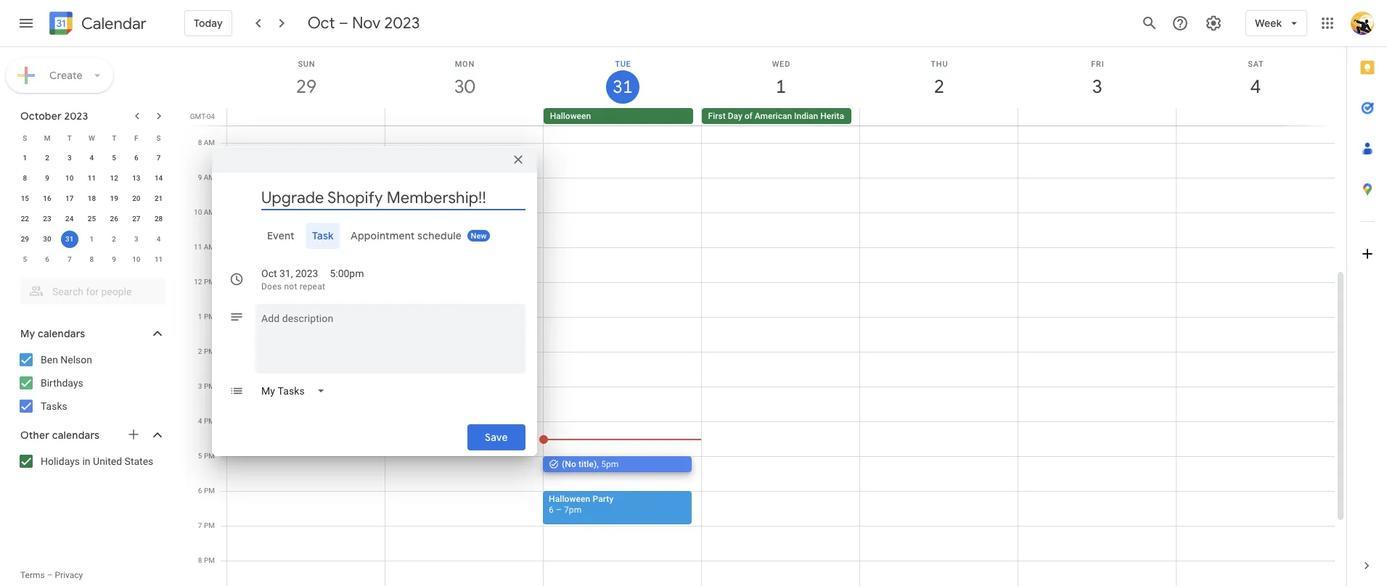 Task type: describe. For each thing, give the bounding box(es) containing it.
create button
[[6, 58, 113, 93]]

f
[[134, 134, 138, 142]]

repeat
[[300, 282, 326, 292]]

16 element
[[39, 190, 56, 208]]

8 for the november 8 element
[[90, 256, 94, 264]]

– inside halloween party 6 – 7pm
[[556, 506, 562, 516]]

9 for november 9 element
[[112, 256, 116, 264]]

12 element
[[105, 170, 123, 187]]

my
[[20, 328, 35, 341]]

7 pm
[[198, 522, 215, 530]]

7pm
[[564, 506, 582, 516]]

am for 11 am
[[204, 243, 215, 251]]

Search for people text field
[[29, 279, 157, 305]]

main drawer image
[[17, 15, 35, 32]]

4 link
[[1240, 70, 1273, 104]]

holidays in united states
[[41, 456, 153, 468]]

8 for 8 pm
[[198, 557, 202, 565]]

my calendars list
[[3, 349, 180, 418]]

9 for 9 am
[[198, 174, 202, 182]]

19
[[110, 195, 118, 203]]

create
[[49, 69, 83, 82]]

other calendars
[[20, 429, 100, 442]]

tue 31
[[612, 60, 632, 99]]

week button
[[1246, 6, 1308, 41]]

oct 31, 2023
[[261, 268, 318, 280]]

sat 4
[[1249, 60, 1265, 99]]

3 inside fri 3
[[1092, 75, 1102, 99]]

halloween for halloween
[[550, 111, 591, 121]]

5 pm
[[198, 452, 215, 460]]

november 11 element
[[150, 251, 167, 269]]

terms link
[[20, 571, 45, 581]]

1 down 25 element
[[90, 235, 94, 243]]

states
[[125, 456, 153, 468]]

other
[[20, 429, 50, 442]]

row containing 8
[[14, 169, 170, 189]]

wed 1
[[773, 60, 791, 99]]

29 inside 29 element
[[21, 235, 29, 243]]

28 element
[[150, 211, 167, 228]]

pm for 7 pm
[[204, 522, 215, 530]]

heritage
[[821, 111, 854, 121]]

thu 2
[[931, 60, 949, 99]]

16
[[43, 195, 51, 203]]

1 link
[[765, 70, 798, 104]]

0 vertical spatial 7
[[157, 154, 161, 162]]

23 element
[[39, 211, 56, 228]]

2 down m
[[45, 154, 49, 162]]

10 for 10 element
[[65, 174, 74, 182]]

november 7 element
[[61, 251, 78, 269]]

gmt-04
[[190, 113, 215, 121]]

new
[[471, 232, 487, 241]]

gmt-
[[190, 113, 207, 121]]

november 6 element
[[39, 251, 56, 269]]

3 down 2 pm
[[198, 383, 202, 391]]

pm for 1 pm
[[204, 313, 215, 321]]

21
[[155, 195, 163, 203]]

20 element
[[128, 190, 145, 208]]

17
[[65, 195, 74, 203]]

does not repeat
[[261, 282, 326, 292]]

pm for 5 pm
[[204, 452, 215, 460]]

(no title) , 5pm
[[562, 460, 619, 470]]

3 down the 27 'element'
[[134, 235, 139, 243]]

2 inside the thu 2
[[934, 75, 944, 99]]

20
[[132, 195, 141, 203]]

26 element
[[105, 211, 123, 228]]

w
[[89, 134, 95, 142]]

27 element
[[128, 211, 145, 228]]

22 element
[[16, 211, 34, 228]]

row inside grid
[[221, 108, 1347, 126]]

4 inside sat 4
[[1250, 75, 1261, 99]]

31 inside 31, today element
[[65, 235, 74, 243]]

sun 29
[[295, 60, 316, 99]]

holidays
[[41, 456, 80, 468]]

6 down 30 element
[[45, 256, 49, 264]]

4 down w
[[90, 154, 94, 162]]

21 element
[[150, 190, 167, 208]]

calendar heading
[[78, 13, 147, 34]]

2 pm
[[198, 348, 215, 356]]

18 element
[[83, 190, 101, 208]]

30 link
[[448, 70, 482, 104]]

30 inside mon 30
[[453, 75, 474, 99]]

tue
[[615, 60, 632, 69]]

1 pm
[[198, 313, 215, 321]]

tasks
[[41, 401, 67, 413]]

appointment
[[351, 230, 415, 243]]

(no
[[562, 460, 577, 470]]

pm for 3 pm
[[204, 383, 215, 391]]

appointment schedule
[[351, 230, 462, 243]]

11 for 11 am
[[194, 243, 202, 251]]

3 up 10 element
[[67, 154, 72, 162]]

november 9 element
[[105, 251, 123, 269]]

first day of american indian heritage month button
[[702, 108, 882, 124]]

halloween party 6 – 7pm
[[549, 495, 614, 516]]

6 up 7 pm on the bottom
[[198, 487, 202, 495]]

15
[[21, 195, 29, 203]]

2 inside 'element'
[[112, 235, 116, 243]]

terms
[[20, 571, 45, 581]]

1 cell from the left
[[227, 108, 386, 126]]

30 inside row group
[[43, 235, 51, 243]]

fri 3
[[1092, 60, 1105, 99]]

first day of american indian heritage month
[[709, 111, 882, 121]]

my calendars
[[20, 328, 85, 341]]

schedule
[[418, 230, 462, 243]]

november 10 element
[[128, 251, 145, 269]]

task button
[[306, 223, 339, 249]]

8 for 8 am
[[198, 139, 202, 147]]

2 horizontal spatial 2023
[[385, 13, 420, 33]]

29 element
[[16, 231, 34, 248]]

26
[[110, 215, 118, 223]]

8 am
[[198, 139, 215, 147]]

calendars for other calendars
[[52, 429, 100, 442]]

29 link
[[290, 70, 323, 104]]

15 element
[[16, 190, 34, 208]]

am for 10 am
[[204, 208, 215, 216]]

2 link
[[923, 70, 957, 104]]

24
[[65, 215, 74, 223]]

25 element
[[83, 211, 101, 228]]

in
[[82, 456, 91, 468]]

24 element
[[61, 211, 78, 228]]

10 element
[[61, 170, 78, 187]]

halloween button
[[544, 108, 693, 124]]

tab list containing event
[[224, 223, 526, 249]]

4 cell from the left
[[1177, 108, 1335, 126]]

31 cell
[[58, 230, 81, 250]]

nelson
[[61, 354, 92, 366]]



Task type: locate. For each thing, give the bounding box(es) containing it.
1 horizontal spatial tab list
[[1348, 47, 1388, 546]]

27
[[132, 215, 141, 223]]

1 pm from the top
[[204, 278, 215, 286]]

9 pm from the top
[[204, 557, 215, 565]]

5 down 29 element
[[23, 256, 27, 264]]

mon 30
[[453, 60, 475, 99]]

– for nov
[[339, 13, 349, 33]]

of
[[745, 111, 753, 121]]

row down 1 link
[[221, 108, 1347, 126]]

october
[[20, 110, 62, 123]]

1 vertical spatial 10
[[194, 208, 202, 216]]

5:00pm
[[330, 268, 364, 280]]

– right terms
[[47, 571, 53, 581]]

31 down 24 element
[[65, 235, 74, 243]]

day
[[728, 111, 743, 121]]

oct for oct – nov 2023
[[308, 13, 335, 33]]

s right f
[[157, 134, 161, 142]]

5 for november 5 element
[[23, 256, 27, 264]]

None search field
[[0, 273, 180, 305]]

sat
[[1249, 60, 1265, 69]]

7 for 'november 7' element at the top left of page
[[67, 256, 72, 264]]

0 horizontal spatial tab list
[[224, 223, 526, 249]]

oct up the sun
[[308, 13, 335, 33]]

5 down 4 pm
[[198, 452, 202, 460]]

9 am
[[198, 174, 215, 182]]

october 2023
[[20, 110, 88, 123]]

0 vertical spatial halloween
[[550, 111, 591, 121]]

am
[[204, 139, 215, 147], [204, 174, 215, 182], [204, 208, 215, 216], [204, 243, 215, 251]]

6 pm from the top
[[204, 452, 215, 460]]

am for 9 am
[[204, 174, 215, 182]]

row containing 15
[[14, 189, 170, 209]]

0 horizontal spatial 7
[[67, 256, 72, 264]]

pm for 2 pm
[[204, 348, 215, 356]]

2 down 1 pm
[[198, 348, 202, 356]]

pm for 4 pm
[[204, 418, 215, 426]]

3 cell from the left
[[860, 108, 1018, 126]]

pm down 4 pm
[[204, 452, 215, 460]]

american
[[755, 111, 792, 121]]

9 up '16'
[[45, 174, 49, 182]]

0 horizontal spatial –
[[47, 571, 53, 581]]

6 left the 7pm
[[549, 506, 554, 516]]

1 t from the left
[[67, 134, 72, 142]]

1 horizontal spatial 11
[[155, 256, 163, 264]]

am down 9 am
[[204, 208, 215, 216]]

11 down 10 am
[[194, 243, 202, 251]]

10 for the november 10 element
[[132, 256, 141, 264]]

1 vertical spatial 7
[[67, 256, 72, 264]]

calendars up in
[[52, 429, 100, 442]]

0 horizontal spatial 9
[[45, 174, 49, 182]]

9
[[198, 174, 202, 182], [45, 174, 49, 182], [112, 256, 116, 264]]

28
[[155, 215, 163, 223]]

row containing 5
[[14, 250, 170, 270]]

am up 12 pm
[[204, 243, 215, 251]]

halloween
[[550, 111, 591, 121], [549, 495, 591, 505]]

fri
[[1092, 60, 1105, 69]]

row containing halloween
[[221, 108, 1347, 126]]

pm down 6 pm
[[204, 522, 215, 530]]

3 link
[[1081, 70, 1115, 104]]

Add description text field
[[256, 310, 526, 362]]

row up 11 'element'
[[14, 128, 170, 148]]

2 am from the top
[[204, 174, 215, 182]]

7 down 31, today element on the top
[[67, 256, 72, 264]]

5 up 12 element
[[112, 154, 116, 162]]

10 down november 3 element
[[132, 256, 141, 264]]

2 vertical spatial 7
[[198, 522, 202, 530]]

united
[[93, 456, 122, 468]]

3
[[1092, 75, 1102, 99], [67, 154, 72, 162], [134, 235, 139, 243], [198, 383, 202, 391]]

t left f
[[112, 134, 116, 142]]

cell down 2 "link"
[[860, 108, 1018, 126]]

8 up 15
[[23, 174, 27, 182]]

add other calendars image
[[126, 428, 141, 442]]

1 horizontal spatial 30
[[453, 75, 474, 99]]

pm up 5 pm
[[204, 418, 215, 426]]

october 2023 grid
[[14, 128, 170, 270]]

row up 18
[[14, 169, 170, 189]]

2 horizontal spatial –
[[556, 506, 562, 516]]

1 vertical spatial 2023
[[64, 110, 88, 123]]

0 vertical spatial 11
[[88, 174, 96, 182]]

my calendars button
[[3, 322, 180, 346]]

1 vertical spatial 12
[[194, 278, 202, 286]]

1 s from the left
[[23, 134, 27, 142]]

31, today element
[[61, 231, 78, 248]]

1 horizontal spatial 2023
[[296, 268, 318, 280]]

7 down 6 pm
[[198, 522, 202, 530]]

8 down 7 pm on the bottom
[[198, 557, 202, 565]]

– left the 7pm
[[556, 506, 562, 516]]

pm up 2 pm
[[204, 313, 215, 321]]

,
[[597, 460, 599, 470]]

1 horizontal spatial 9
[[112, 256, 116, 264]]

2023 up repeat
[[296, 268, 318, 280]]

3 pm from the top
[[204, 348, 215, 356]]

3 am from the top
[[204, 208, 215, 216]]

0 vertical spatial 5
[[112, 154, 116, 162]]

pm up 7 pm on the bottom
[[204, 487, 215, 495]]

1 vertical spatial 5
[[23, 256, 27, 264]]

pm up 1 pm
[[204, 278, 215, 286]]

11 down november 4 element
[[155, 256, 163, 264]]

31,
[[280, 268, 293, 280]]

1 vertical spatial 31
[[65, 235, 74, 243]]

– left nov
[[339, 13, 349, 33]]

1 horizontal spatial s
[[157, 134, 161, 142]]

wed
[[773, 60, 791, 69]]

0 vertical spatial –
[[339, 13, 349, 33]]

today button
[[184, 6, 232, 41]]

party
[[593, 495, 614, 505]]

2 horizontal spatial 10
[[194, 208, 202, 216]]

0 horizontal spatial oct
[[261, 268, 277, 280]]

8 inside the november 8 element
[[90, 256, 94, 264]]

1 vertical spatial 29
[[21, 235, 29, 243]]

privacy link
[[55, 571, 83, 581]]

4
[[1250, 75, 1261, 99], [90, 154, 94, 162], [157, 235, 161, 243], [198, 418, 202, 426]]

31 link
[[606, 70, 640, 104]]

privacy
[[55, 571, 83, 581]]

1 horizontal spatial 31
[[612, 76, 632, 99]]

7 up 14 at the top
[[157, 154, 161, 162]]

6 pm
[[198, 487, 215, 495]]

0 horizontal spatial s
[[23, 134, 27, 142]]

11 inside 11 'element'
[[88, 174, 96, 182]]

1 horizontal spatial oct
[[308, 13, 335, 33]]

mon
[[455, 60, 475, 69]]

oct for oct 31, 2023
[[261, 268, 277, 280]]

11
[[88, 174, 96, 182], [194, 243, 202, 251], [155, 256, 163, 264]]

0 horizontal spatial 11
[[88, 174, 96, 182]]

8 down the november 1 element
[[90, 256, 94, 264]]

november 1 element
[[83, 231, 101, 248]]

s left m
[[23, 134, 27, 142]]

0 vertical spatial calendars
[[38, 328, 85, 341]]

2 vertical spatial –
[[47, 571, 53, 581]]

1 vertical spatial calendars
[[52, 429, 100, 442]]

12 inside row group
[[110, 174, 118, 182]]

grid containing 29
[[186, 47, 1347, 587]]

11 inside november 11 element
[[155, 256, 163, 264]]

12 for 12 pm
[[194, 278, 202, 286]]

13
[[132, 174, 141, 182]]

2 horizontal spatial 7
[[198, 522, 202, 530]]

12 down 11 am
[[194, 278, 202, 286]]

1 inside wed 1
[[775, 75, 786, 99]]

1 horizontal spatial 29
[[295, 75, 316, 99]]

week
[[1256, 17, 1283, 30]]

0 horizontal spatial t
[[67, 134, 72, 142]]

4 am from the top
[[204, 243, 215, 251]]

8
[[198, 139, 202, 147], [23, 174, 27, 182], [90, 256, 94, 264], [198, 557, 202, 565]]

calendars for my calendars
[[38, 328, 85, 341]]

row up '25'
[[14, 189, 170, 209]]

pm down 7 pm on the bottom
[[204, 557, 215, 565]]

settings menu image
[[1206, 15, 1223, 32]]

6 down f
[[134, 154, 139, 162]]

t left w
[[67, 134, 72, 142]]

november 2 element
[[105, 231, 123, 248]]

1 horizontal spatial –
[[339, 13, 349, 33]]

2 vertical spatial 11
[[155, 256, 163, 264]]

tab list
[[1348, 47, 1388, 546], [224, 223, 526, 249]]

Add title text field
[[261, 187, 526, 209]]

november 3 element
[[128, 231, 145, 248]]

25
[[88, 215, 96, 223]]

indian
[[795, 111, 819, 121]]

1 down 'wed'
[[775, 75, 786, 99]]

row containing 29
[[14, 230, 170, 250]]

november 5 element
[[16, 251, 34, 269]]

12 up 19
[[110, 174, 118, 182]]

2 vertical spatial 5
[[198, 452, 202, 460]]

7 for 7 pm
[[198, 522, 202, 530]]

month
[[856, 111, 882, 121]]

5 pm from the top
[[204, 418, 215, 426]]

calendar
[[81, 13, 147, 34]]

– for privacy
[[47, 571, 53, 581]]

0 horizontal spatial 30
[[43, 235, 51, 243]]

2 t from the left
[[112, 134, 116, 142]]

grid
[[186, 47, 1347, 587]]

11 am
[[194, 243, 215, 251]]

s
[[23, 134, 27, 142], [157, 134, 161, 142]]

title)
[[579, 460, 597, 470]]

ben nelson
[[41, 354, 92, 366]]

1 down 12 pm
[[198, 313, 202, 321]]

9 down 'november 2' 'element'
[[112, 256, 116, 264]]

29 inside grid
[[295, 75, 316, 99]]

2 cell from the left
[[386, 108, 544, 126]]

1 horizontal spatial t
[[112, 134, 116, 142]]

4 pm from the top
[[204, 383, 215, 391]]

2 vertical spatial 10
[[132, 256, 141, 264]]

2 horizontal spatial 5
[[198, 452, 202, 460]]

2 s from the left
[[157, 134, 161, 142]]

4 down 'sat'
[[1250, 75, 1261, 99]]

row containing 22
[[14, 209, 170, 230]]

None field
[[256, 378, 337, 405]]

10 up 17
[[65, 174, 74, 182]]

row group
[[14, 148, 170, 270]]

8 pm from the top
[[204, 522, 215, 530]]

pm down 1 pm
[[204, 348, 215, 356]]

birthdays
[[41, 378, 83, 389]]

calendar element
[[46, 9, 147, 41]]

0 vertical spatial oct
[[308, 13, 335, 33]]

4 up 5 pm
[[198, 418, 202, 426]]

2 horizontal spatial 11
[[194, 243, 202, 251]]

1 horizontal spatial 7
[[157, 154, 161, 162]]

calendars up the 'ben nelson'
[[38, 328, 85, 341]]

halloween for halloween party 6 – 7pm
[[549, 495, 591, 505]]

am for 8 am
[[204, 139, 215, 147]]

today
[[194, 17, 223, 30]]

11 element
[[83, 170, 101, 187]]

6 inside halloween party 6 – 7pm
[[549, 506, 554, 516]]

1 vertical spatial –
[[556, 506, 562, 516]]

1 vertical spatial 11
[[194, 243, 202, 251]]

cell
[[227, 108, 386, 126], [386, 108, 544, 126], [860, 108, 1018, 126], [1177, 108, 1335, 126]]

11 for november 11 element at left top
[[155, 256, 163, 264]]

first
[[709, 111, 726, 121]]

10 for 10 am
[[194, 208, 202, 216]]

0 horizontal spatial 2023
[[64, 110, 88, 123]]

0 vertical spatial 12
[[110, 174, 118, 182]]

29 down the sun
[[295, 75, 316, 99]]

0 horizontal spatial 12
[[110, 174, 118, 182]]

17 element
[[61, 190, 78, 208]]

1 vertical spatial oct
[[261, 268, 277, 280]]

9 up 10 am
[[198, 174, 202, 182]]

nov
[[352, 13, 381, 33]]

pm for 8 pm
[[204, 557, 215, 565]]

18
[[88, 195, 96, 203]]

1 up 15
[[23, 154, 27, 162]]

14 element
[[150, 170, 167, 187]]

row down the november 1 element
[[14, 250, 170, 270]]

0 horizontal spatial 5
[[23, 256, 27, 264]]

oct up does
[[261, 268, 277, 280]]

ben
[[41, 354, 58, 366]]

other calendars button
[[3, 424, 180, 447]]

30
[[453, 75, 474, 99], [43, 235, 51, 243]]

halloween inside halloween button
[[550, 111, 591, 121]]

30 down mon
[[453, 75, 474, 99]]

cell down 30 "link"
[[386, 108, 544, 126]]

row
[[221, 108, 1347, 126], [14, 128, 170, 148], [14, 148, 170, 169], [14, 169, 170, 189], [14, 189, 170, 209], [14, 209, 170, 230], [14, 230, 170, 250], [14, 250, 170, 270]]

oct – nov 2023
[[308, 13, 420, 33]]

23
[[43, 215, 51, 223]]

11 for 11 'element'
[[88, 174, 96, 182]]

thu
[[931, 60, 949, 69]]

0 vertical spatial 31
[[612, 76, 632, 99]]

30 down 23 element
[[43, 235, 51, 243]]

1 horizontal spatial 10
[[132, 256, 141, 264]]

8 pm
[[198, 557, 215, 565]]

1 vertical spatial 30
[[43, 235, 51, 243]]

1 am from the top
[[204, 139, 215, 147]]

0 horizontal spatial 10
[[65, 174, 74, 182]]

2 horizontal spatial 9
[[198, 174, 202, 182]]

1 vertical spatial halloween
[[549, 495, 591, 505]]

cell down 29 link
[[227, 108, 386, 126]]

am down 04
[[204, 139, 215, 147]]

31 down tue
[[612, 76, 632, 99]]

0 vertical spatial 30
[[453, 75, 474, 99]]

am down the 8 am
[[204, 174, 215, 182]]

1
[[775, 75, 786, 99], [23, 154, 27, 162], [90, 235, 94, 243], [198, 313, 202, 321]]

pm down 2 pm
[[204, 383, 215, 391]]

22
[[21, 215, 29, 223]]

pm for 12 pm
[[204, 278, 215, 286]]

new element
[[468, 230, 491, 242]]

row down 25 element
[[14, 230, 170, 250]]

10
[[65, 174, 74, 182], [194, 208, 202, 216], [132, 256, 141, 264]]

2 down thu
[[934, 75, 944, 99]]

2023 right 'october'
[[64, 110, 88, 123]]

2 vertical spatial 2023
[[296, 268, 318, 280]]

04
[[207, 113, 215, 121]]

1 horizontal spatial 5
[[112, 154, 116, 162]]

29 down 22 element on the left
[[21, 235, 29, 243]]

10 am
[[194, 208, 215, 216]]

sun
[[298, 60, 316, 69]]

pm for 6 pm
[[204, 487, 215, 495]]

19 element
[[105, 190, 123, 208]]

november 4 element
[[150, 231, 167, 248]]

terms – privacy
[[20, 571, 83, 581]]

10 up 11 am
[[194, 208, 202, 216]]

30 element
[[39, 231, 56, 248]]

halloween inside halloween party 6 – 7pm
[[549, 495, 591, 505]]

8 down gmt-
[[198, 139, 202, 147]]

13 element
[[128, 170, 145, 187]]

november 8 element
[[83, 251, 101, 269]]

task
[[312, 230, 334, 243]]

row down w
[[14, 148, 170, 169]]

0 horizontal spatial 31
[[65, 235, 74, 243]]

cell down 4 link
[[1177, 108, 1335, 126]]

does
[[261, 282, 282, 292]]

0 vertical spatial 2023
[[385, 13, 420, 33]]

7
[[157, 154, 161, 162], [67, 256, 72, 264], [198, 522, 202, 530]]

7 pm from the top
[[204, 487, 215, 495]]

row containing s
[[14, 128, 170, 148]]

2 down 26 element at the top
[[112, 235, 116, 243]]

event
[[267, 230, 295, 243]]

4 down '28' element
[[157, 235, 161, 243]]

1 horizontal spatial 12
[[194, 278, 202, 286]]

3 down the fri
[[1092, 75, 1102, 99]]

0 vertical spatial 10
[[65, 174, 74, 182]]

row group containing 1
[[14, 148, 170, 270]]

5 for 5 pm
[[198, 452, 202, 460]]

12 pm
[[194, 278, 215, 286]]

row up the november 1 element
[[14, 209, 170, 230]]

12 for 12
[[110, 174, 118, 182]]

2 pm from the top
[[204, 313, 215, 321]]

row containing 1
[[14, 148, 170, 169]]

0 horizontal spatial 29
[[21, 235, 29, 243]]

0 vertical spatial 29
[[295, 75, 316, 99]]

2023 right nov
[[385, 13, 420, 33]]

11 up 18
[[88, 174, 96, 182]]



Task type: vqa. For each thing, say whether or not it's contained in the screenshot.
Settings corresponding to Settings for other calendars
no



